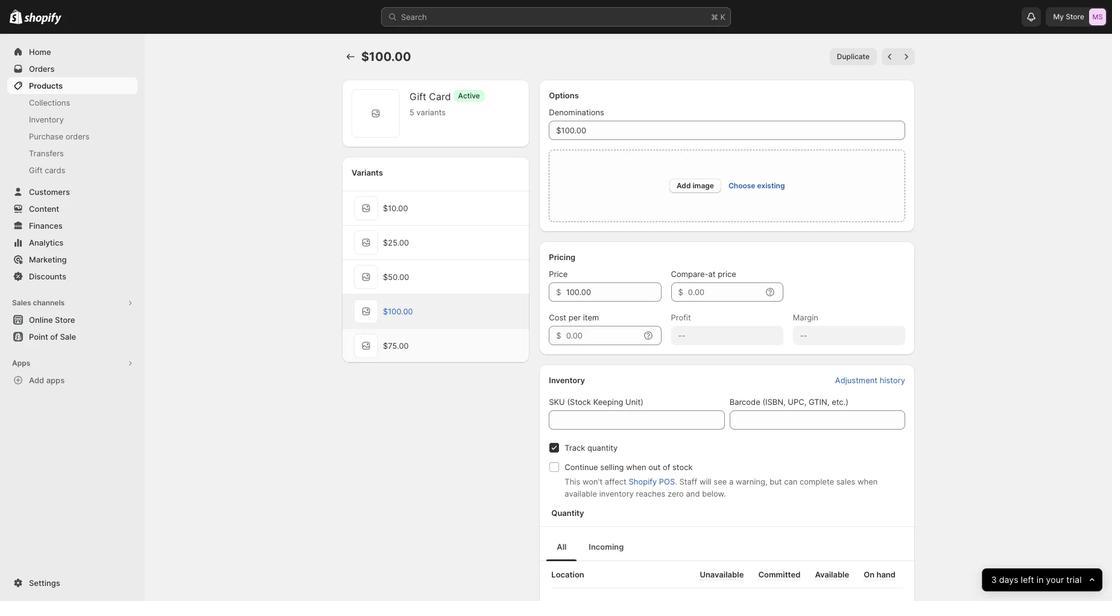 Task type: locate. For each thing, give the bounding box(es) containing it.
upc,
[[788, 397, 807, 407]]

0 horizontal spatial gift
[[29, 165, 43, 175]]

settings link
[[7, 575, 138, 591]]

in
[[1037, 574, 1044, 585]]

choose existing
[[729, 181, 785, 190]]

inventory link
[[7, 111, 138, 128]]

add left apps
[[29, 375, 44, 385]]

settings
[[29, 578, 60, 588]]

0 vertical spatial store
[[1066, 12, 1085, 21]]

finances
[[29, 221, 63, 231]]

$ down cost
[[557, 331, 562, 340]]

point of sale button
[[0, 328, 145, 345]]

Margin text field
[[793, 326, 906, 345]]

price
[[718, 269, 737, 279]]

customers link
[[7, 183, 138, 200]]

$ for cost per item
[[557, 331, 562, 340]]

my store image
[[1090, 8, 1107, 25]]

$100.00 down $50.00 on the top left
[[383, 307, 413, 316]]

1 vertical spatial store
[[55, 315, 75, 325]]

inventory up purchase
[[29, 115, 64, 124]]

cost per item
[[549, 313, 599, 322]]

store up sale
[[55, 315, 75, 325]]

and
[[686, 489, 700, 498]]

store right my
[[1066, 12, 1085, 21]]

pos
[[659, 477, 675, 486]]

unavailable
[[700, 570, 744, 579]]

0 vertical spatial gift
[[410, 91, 427, 103]]

discounts
[[29, 272, 66, 281]]

point of sale
[[29, 332, 76, 342]]

search
[[401, 12, 427, 22]]

price
[[549, 269, 568, 279]]

store inside button
[[55, 315, 75, 325]]

1 vertical spatial when
[[858, 477, 878, 486]]

store for online store
[[55, 315, 75, 325]]

gift
[[410, 91, 427, 103], [29, 165, 43, 175]]

0 vertical spatial inventory
[[29, 115, 64, 124]]

active
[[458, 91, 480, 100]]

0 horizontal spatial store
[[55, 315, 75, 325]]

0 horizontal spatial inventory
[[29, 115, 64, 124]]

hand
[[877, 570, 896, 579]]

1 horizontal spatial when
[[858, 477, 878, 486]]

incoming
[[589, 542, 624, 552]]

$50.00 link
[[342, 260, 530, 294]]

products
[[29, 81, 63, 91]]

duplicate link
[[830, 48, 877, 65]]

0 vertical spatial of
[[50, 332, 58, 342]]

orders
[[29, 64, 55, 74]]

keeping
[[594, 397, 624, 407]]

out
[[649, 462, 661, 472]]

when inside . staff will see a warning, but can complete sales when available inventory reaches zero and below.
[[858, 477, 878, 486]]

1 vertical spatial gift
[[29, 165, 43, 175]]

apps
[[46, 375, 65, 385]]

image
[[693, 181, 714, 190]]

$
[[557, 287, 562, 297], [679, 287, 684, 297], [557, 331, 562, 340]]

add left image
[[677, 181, 691, 190]]

gift for gift card
[[410, 91, 427, 103]]

$100.00 down search
[[361, 49, 411, 64]]

stock
[[673, 462, 693, 472]]

1 vertical spatial add
[[29, 375, 44, 385]]

sale
[[60, 332, 76, 342]]

but
[[770, 477, 782, 486]]

1 vertical spatial inventory
[[549, 375, 585, 385]]

gift up 5
[[410, 91, 427, 103]]

1 horizontal spatial add
[[677, 181, 691, 190]]

0 horizontal spatial of
[[50, 332, 58, 342]]

analytics
[[29, 238, 64, 247]]

reaches
[[636, 489, 666, 498]]

zero
[[668, 489, 684, 498]]

home link
[[7, 43, 138, 60]]

barcode (isbn, upc, gtin, etc.)
[[730, 397, 849, 407]]

on
[[864, 570, 875, 579]]

k
[[721, 12, 726, 22]]

$ down "compare-"
[[679, 287, 684, 297]]

Barcode (ISBN, UPC, GTIN, etc.) text field
[[730, 410, 906, 430]]

transfers
[[29, 148, 64, 158]]

when
[[626, 462, 647, 472], [858, 477, 878, 486]]

Cost per item text field
[[566, 326, 640, 345]]

quantity
[[552, 508, 584, 518]]

1 horizontal spatial gift
[[410, 91, 427, 103]]

denominations
[[549, 107, 605, 117]]

add apps button
[[7, 372, 138, 389]]

pricing
[[549, 252, 576, 262]]

gift cards link
[[7, 162, 138, 179]]

collections
[[29, 98, 70, 107]]

inventory
[[600, 489, 634, 498]]

etc.)
[[832, 397, 849, 407]]

0 horizontal spatial when
[[626, 462, 647, 472]]

1 vertical spatial of
[[663, 462, 671, 472]]

0 vertical spatial when
[[626, 462, 647, 472]]

all
[[557, 542, 567, 552]]

when right sales
[[858, 477, 878, 486]]

3 days left in your trial
[[992, 574, 1083, 585]]

choose
[[729, 181, 756, 190]]

0 horizontal spatial add
[[29, 375, 44, 385]]

gift for gift cards
[[29, 165, 43, 175]]

add apps
[[29, 375, 65, 385]]

variants
[[417, 107, 446, 117]]

$ for compare-at price
[[679, 287, 684, 297]]

gift card
[[410, 91, 451, 103]]

of
[[50, 332, 58, 342], [663, 462, 671, 472]]

shopify image
[[24, 13, 62, 25]]

of right out
[[663, 462, 671, 472]]

$75.00
[[383, 341, 409, 351]]

sales
[[837, 477, 856, 486]]

1 horizontal spatial store
[[1066, 12, 1085, 21]]

my store
[[1054, 12, 1085, 21]]

add inside button
[[29, 375, 44, 385]]

of inside "button"
[[50, 332, 58, 342]]

$ for price
[[557, 287, 562, 297]]

collections link
[[7, 94, 138, 111]]

of left sale
[[50, 332, 58, 342]]

sku (stock keeping unit)
[[549, 397, 644, 407]]

shopify
[[629, 477, 657, 486]]

adjustment history
[[836, 375, 906, 385]]

gift left cards
[[29, 165, 43, 175]]

0 vertical spatial add
[[677, 181, 691, 190]]

home
[[29, 47, 51, 57]]

online store link
[[7, 311, 138, 328]]

variants
[[352, 168, 383, 177]]

on hand
[[864, 570, 896, 579]]

gtin,
[[809, 397, 830, 407]]

location
[[552, 570, 585, 579]]

tab list
[[545, 532, 911, 561]]

this
[[565, 477, 581, 486]]

inventory up sku
[[549, 375, 585, 385]]

when up shopify
[[626, 462, 647, 472]]

$ down price
[[557, 287, 562, 297]]

(stock
[[567, 397, 591, 407]]



Task type: describe. For each thing, give the bounding box(es) containing it.
left
[[1022, 574, 1035, 585]]

(isbn,
[[763, 397, 786, 407]]

$10.00 link
[[342, 191, 530, 225]]

see
[[714, 477, 727, 486]]

days
[[1000, 574, 1019, 585]]

gift cards
[[29, 165, 65, 175]]

incoming button
[[580, 532, 634, 561]]

0 vertical spatial $100.00
[[361, 49, 411, 64]]

a
[[730, 477, 734, 486]]

trial
[[1067, 574, 1083, 585]]

orders link
[[7, 60, 138, 77]]

Profit text field
[[671, 326, 784, 345]]

won't
[[583, 477, 603, 486]]

adjustment
[[836, 375, 878, 385]]

1 horizontal spatial inventory
[[549, 375, 585, 385]]

online store
[[29, 315, 75, 325]]

track quantity
[[565, 443, 618, 453]]

marketing
[[29, 255, 67, 264]]

content
[[29, 204, 59, 214]]

quantity
[[588, 443, 618, 453]]

options
[[549, 91, 579, 100]]

apps button
[[7, 355, 138, 372]]

Price text field
[[566, 282, 662, 302]]

add for add apps
[[29, 375, 44, 385]]

1 horizontal spatial of
[[663, 462, 671, 472]]

cards
[[45, 165, 65, 175]]

compare-at price
[[671, 269, 737, 279]]

.
[[675, 477, 678, 486]]

point of sale link
[[7, 328, 138, 345]]

selling
[[601, 462, 624, 472]]

history
[[880, 375, 906, 385]]

apps
[[12, 358, 30, 368]]

per
[[569, 313, 581, 322]]

⌘ k
[[711, 12, 726, 22]]

3
[[992, 574, 998, 585]]

finances link
[[7, 217, 138, 234]]

online
[[29, 315, 53, 325]]

$25.00
[[383, 238, 409, 247]]

unit)
[[626, 397, 644, 407]]

5
[[410, 107, 415, 117]]

. staff will see a warning, but can complete sales when available inventory reaches zero and below.
[[565, 477, 878, 498]]

3 days left in your trial button
[[983, 568, 1103, 591]]

below.
[[703, 489, 726, 498]]

store for my store
[[1066, 12, 1085, 21]]

complete
[[800, 477, 835, 486]]

5 variants
[[410, 107, 446, 117]]

will
[[700, 477, 712, 486]]

track
[[565, 443, 586, 453]]

orders
[[66, 132, 90, 141]]

can
[[785, 477, 798, 486]]

add for add image
[[677, 181, 691, 190]]

$50.00
[[383, 272, 409, 282]]

existing
[[758, 181, 785, 190]]

continue selling when out of stock
[[565, 462, 693, 472]]

available
[[565, 489, 597, 498]]

available
[[816, 570, 850, 579]]

add image
[[677, 181, 714, 190]]

1 vertical spatial $100.00
[[383, 307, 413, 316]]

sales channels button
[[7, 294, 138, 311]]

$25.00 link
[[342, 226, 530, 259]]

affect
[[605, 477, 627, 486]]

purchase orders link
[[7, 128, 138, 145]]

sales channels
[[12, 298, 65, 307]]

Compare-at price text field
[[688, 282, 762, 302]]

$75.00 link
[[342, 329, 530, 363]]

tab list containing all
[[545, 532, 911, 561]]

duplicate
[[837, 52, 870, 61]]

continue
[[565, 462, 598, 472]]

all button
[[545, 532, 580, 561]]

choose existing button
[[729, 181, 785, 190]]

shopify image
[[10, 10, 22, 24]]

adjustment history link
[[828, 372, 913, 389]]

customers
[[29, 187, 70, 197]]

barcode
[[730, 397, 761, 407]]

sales
[[12, 298, 31, 307]]

products link
[[7, 77, 138, 94]]

warning,
[[736, 477, 768, 486]]

staff
[[680, 477, 698, 486]]

discounts link
[[7, 268, 138, 285]]

transfers link
[[7, 145, 138, 162]]

$10.00
[[383, 203, 408, 213]]

SKU (Stock Keeping Unit) text field
[[549, 410, 725, 430]]

shopify pos link
[[629, 477, 675, 486]]

Denominations text field
[[549, 121, 906, 140]]

item
[[583, 313, 599, 322]]

your
[[1047, 574, 1065, 585]]



Task type: vqa. For each thing, say whether or not it's contained in the screenshot.
the 'Inventory' to the bottom
yes



